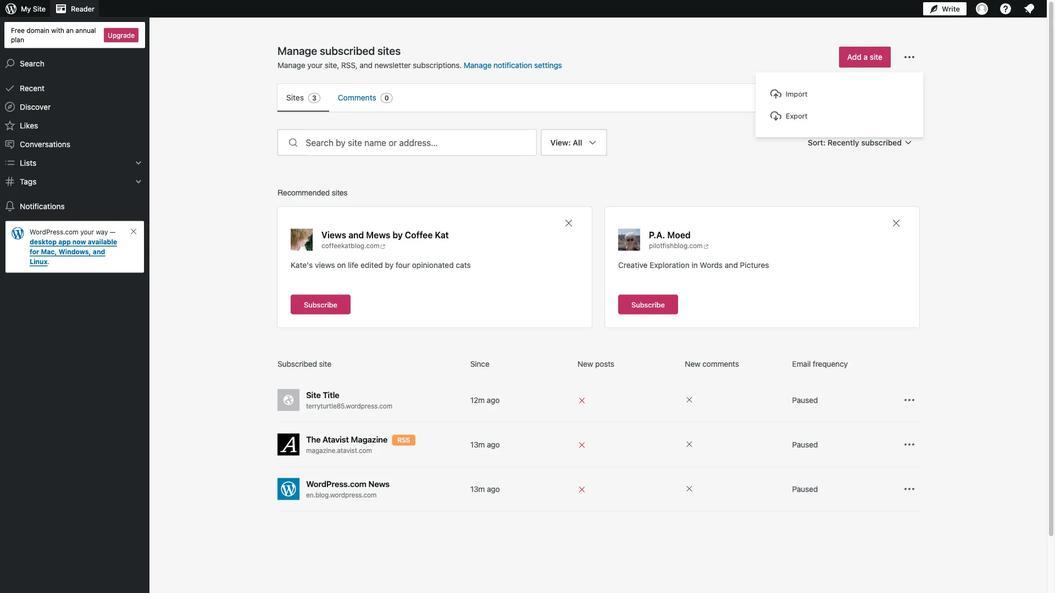 Task type: vqa. For each thing, say whether or not it's contained in the screenshot.
top 30
no



Task type: describe. For each thing, give the bounding box(es) containing it.
new posts
[[578, 359, 614, 369]]

time image
[[1050, 42, 1055, 52]]

manage subscribed sites main content
[[260, 43, 937, 594]]

manage subscribed sites manage your site, rss, and newsletter subscriptions. manage notification settings
[[278, 44, 562, 70]]

kate's
[[291, 261, 313, 270]]

Search search field
[[306, 130, 536, 155]]

manage your notifications image
[[1023, 2, 1036, 15]]

comments
[[703, 359, 739, 369]]

coffeekatblog.com link
[[322, 241, 469, 251]]

subscribe button for p.a.
[[618, 295, 678, 315]]

paused for news
[[792, 485, 818, 494]]

desktop
[[30, 238, 57, 246]]

manage notification settings link
[[464, 61, 562, 70]]

keyboard_arrow_down image
[[133, 176, 144, 187]]

en.blog.wordpress.com link
[[306, 491, 466, 500]]

your inside manage subscribed sites manage your site, rss, and newsletter subscriptions. manage notification settings
[[307, 61, 323, 70]]

export button
[[767, 106, 912, 126]]

likes link
[[0, 116, 149, 135]]

keyboard_arrow_down image
[[133, 158, 144, 169]]

import button
[[767, 84, 912, 104]]

wordpress.com news link
[[306, 478, 466, 491]]

since column header
[[470, 359, 573, 370]]

add
[[847, 52, 862, 62]]

sites
[[332, 188, 348, 197]]

tags
[[20, 177, 37, 186]]

views
[[315, 261, 335, 270]]

my site link
[[0, 0, 50, 18]]

import
[[786, 90, 808, 98]]

views
[[322, 230, 346, 240]]

in
[[692, 261, 698, 270]]

free domain with an annual plan
[[11, 26, 96, 43]]

search link
[[0, 54, 149, 73]]

exploration
[[650, 261, 690, 270]]

the atavist magazine row
[[278, 423, 920, 467]]

sort:
[[808, 138, 826, 147]]

posts
[[595, 359, 614, 369]]

dismiss image
[[129, 227, 138, 236]]

2 paused cell from the top
[[792, 439, 895, 450]]

recent link
[[0, 79, 149, 98]]

the atavist magazine cell
[[278, 434, 466, 456]]

rss
[[398, 437, 410, 444]]

domain
[[27, 26, 49, 34]]

subscribe for views and mews by coffee  kat
[[304, 301, 337, 309]]

linux
[[30, 258, 48, 266]]

new for new posts
[[578, 359, 593, 369]]

windows,
[[59, 248, 91, 256]]

13m ago for the atavist magazine
[[470, 440, 500, 449]]

opinionated
[[412, 261, 454, 270]]

.
[[48, 258, 50, 266]]

13m for wordpress.com news
[[470, 485, 485, 494]]

kate's views on life edited by four opinionated cats
[[291, 261, 471, 270]]

the atavist magazine image
[[278, 434, 300, 456]]

paused cell for news
[[792, 484, 895, 495]]

reader
[[71, 5, 94, 13]]

four
[[396, 261, 410, 270]]

an
[[66, 26, 74, 34]]

discover link
[[0, 98, 149, 116]]

plan
[[11, 36, 24, 43]]

reader link
[[50, 0, 99, 18]]

comments
[[338, 93, 376, 102]]

write link
[[923, 0, 967, 18]]

paused for title
[[792, 396, 818, 405]]

wordpress.com your way — desktop app now available for mac, windows, and linux
[[30, 228, 117, 266]]

mews
[[366, 230, 390, 240]]

1 vertical spatial by
[[385, 261, 394, 270]]

views and mews by coffee  kat
[[322, 230, 449, 240]]

email frequency column header
[[792, 359, 895, 370]]

more actions image for site title
[[903, 394, 916, 407]]

conversations
[[20, 140, 70, 149]]

cats
[[456, 261, 471, 270]]

your inside wordpress.com your way — desktop app now available for mac, windows, and linux
[[80, 228, 94, 236]]

p.a. moed
[[649, 230, 691, 240]]

available
[[88, 238, 117, 246]]

recent
[[20, 84, 45, 93]]

new comments
[[685, 359, 739, 369]]

rss,
[[341, 61, 358, 70]]

site inside button
[[870, 52, 883, 62]]

more information image inside the atavist magazine row
[[685, 440, 694, 449]]

mac,
[[41, 248, 57, 256]]

en.blog.wordpress.com
[[306, 492, 377, 499]]

ago inside the atavist magazine row
[[487, 440, 500, 449]]

site inside site title terryturtle85.wordpress.com
[[306, 391, 321, 400]]

lists
[[20, 158, 36, 167]]

recommended
[[278, 188, 330, 197]]

site title terryturtle85.wordpress.com
[[306, 391, 392, 410]]

paused cell for title
[[792, 395, 895, 406]]

help image
[[999, 2, 1012, 15]]

more actions image for the atavist magazine
[[903, 438, 916, 452]]

by inside "link"
[[393, 230, 403, 240]]

paused inside the atavist magazine row
[[792, 440, 818, 449]]

site title row
[[278, 378, 920, 423]]

recommended sites
[[278, 188, 348, 197]]

and inside "link"
[[348, 230, 364, 240]]

13m for the atavist magazine
[[470, 440, 485, 449]]

subscribed sites
[[320, 44, 401, 57]]

for
[[30, 248, 39, 256]]

new for new comments
[[685, 359, 701, 369]]

notifications
[[20, 202, 65, 211]]

magazine
[[351, 435, 388, 445]]

my profile image
[[976, 3, 988, 15]]

coffee
[[405, 230, 433, 240]]

discover
[[20, 102, 51, 111]]

wordpress.com for your
[[30, 228, 78, 236]]



Task type: locate. For each thing, give the bounding box(es) containing it.
site left title
[[306, 391, 321, 400]]

1 vertical spatial more information image
[[685, 440, 694, 449]]

1 vertical spatial site
[[306, 391, 321, 400]]

0 horizontal spatial site
[[33, 5, 46, 13]]

menu
[[278, 84, 920, 112]]

subscribed site
[[278, 359, 331, 369]]

2 13m ago from the top
[[470, 485, 500, 494]]

row
[[278, 359, 920, 378]]

write
[[942, 5, 960, 13]]

1 subscribe button from the left
[[291, 295, 351, 315]]

wordpress.com inside wordpress.com your way — desktop app now available for mac, windows, and linux
[[30, 228, 78, 236]]

and
[[360, 61, 373, 70], [348, 230, 364, 240], [93, 248, 105, 256], [725, 261, 738, 270]]

3 more information image from the top
[[685, 485, 694, 494]]

1 vertical spatial cell
[[578, 439, 681, 451]]

2 new from the left
[[685, 359, 701, 369]]

ago inside site title row
[[487, 396, 500, 405]]

ago for news
[[487, 485, 500, 494]]

table
[[278, 359, 920, 512]]

site title cell
[[278, 389, 466, 411]]

13m ago for wordpress.com news
[[470, 485, 500, 494]]

by left four at the top left of page
[[385, 261, 394, 270]]

frequency
[[813, 359, 848, 369]]

1 ago from the top
[[487, 396, 500, 405]]

moed
[[667, 230, 691, 240]]

none search field inside manage subscribed sites 'main content'
[[278, 129, 537, 156]]

manage
[[278, 44, 317, 57], [278, 61, 305, 70], [464, 61, 492, 70]]

ago inside wordpress.com news row
[[487, 485, 500, 494]]

creative
[[618, 261, 648, 270]]

app
[[58, 238, 71, 246]]

2 vertical spatial paused
[[792, 485, 818, 494]]

ago for title
[[487, 396, 500, 405]]

magazine.atavist.com link
[[306, 446, 466, 456]]

wordpress.com news row
[[278, 467, 920, 512]]

cell down site title row
[[578, 439, 681, 451]]

words
[[700, 261, 723, 270]]

add a site
[[847, 52, 883, 62]]

2 vertical spatial cell
[[578, 483, 681, 495]]

wordpress.com up en.blog.wordpress.com
[[306, 480, 367, 489]]

table containing site title
[[278, 359, 920, 512]]

1 horizontal spatial site
[[870, 52, 883, 62]]

3 cell from the top
[[578, 483, 681, 495]]

2 more actions image from the top
[[903, 438, 916, 452]]

1 paused cell from the top
[[792, 395, 895, 406]]

3 paused cell from the top
[[792, 484, 895, 495]]

the
[[306, 435, 321, 445]]

0 vertical spatial more information image
[[685, 396, 694, 405]]

kat
[[435, 230, 449, 240]]

2 cell from the top
[[578, 439, 681, 451]]

and up coffeekatblog.com
[[348, 230, 364, 240]]

more image
[[903, 51, 916, 64]]

13m ago inside wordpress.com news row
[[470, 485, 500, 494]]

0
[[385, 94, 389, 102]]

by up coffeekatblog.com link
[[393, 230, 403, 240]]

atavist
[[323, 435, 349, 445]]

12m ago
[[470, 396, 500, 405]]

edited
[[361, 261, 383, 270]]

1 vertical spatial wordpress.com
[[306, 480, 367, 489]]

0 vertical spatial by
[[393, 230, 403, 240]]

your left site,
[[307, 61, 323, 70]]

wordpress.com inside wordpress.com news en.blog.wordpress.com
[[306, 480, 367, 489]]

more actions image inside site title row
[[903, 394, 916, 407]]

cell
[[578, 394, 681, 406], [578, 439, 681, 451], [578, 483, 681, 495]]

new posts column header
[[578, 359, 681, 370]]

0 vertical spatial site
[[870, 52, 883, 62]]

0 horizontal spatial your
[[80, 228, 94, 236]]

2 vertical spatial ago
[[487, 485, 500, 494]]

new inside new comments column header
[[685, 359, 701, 369]]

0 horizontal spatial wordpress.com
[[30, 228, 78, 236]]

and right words
[[725, 261, 738, 270]]

2 ago from the top
[[487, 440, 500, 449]]

1 vertical spatial site
[[319, 359, 331, 369]]

13m
[[470, 440, 485, 449], [470, 485, 485, 494]]

wordpress.com news image
[[278, 478, 300, 500]]

news
[[368, 480, 390, 489]]

2 13m from the top
[[470, 485, 485, 494]]

ago
[[487, 396, 500, 405], [487, 440, 500, 449], [487, 485, 500, 494]]

menu containing sites
[[278, 84, 920, 112]]

1 horizontal spatial subscribe button
[[618, 295, 678, 315]]

on
[[337, 261, 346, 270]]

1 horizontal spatial your
[[307, 61, 323, 70]]

wordpress.com news cell
[[278, 478, 466, 500]]

paused inside wordpress.com news row
[[792, 485, 818, 494]]

search
[[20, 59, 44, 68]]

upgrade button
[[104, 28, 139, 42]]

1 horizontal spatial wordpress.com
[[306, 480, 367, 489]]

0 vertical spatial paused
[[792, 396, 818, 405]]

paused cell inside site title row
[[792, 395, 895, 406]]

13m ago inside the atavist magazine row
[[470, 440, 500, 449]]

1 paused from the top
[[792, 396, 818, 405]]

site,
[[325, 61, 339, 70]]

cell for news
[[578, 483, 681, 495]]

the atavist magazine
[[306, 435, 388, 445]]

newsletter
[[375, 61, 411, 70]]

site right subscribed
[[319, 359, 331, 369]]

wordpress.com for news
[[306, 480, 367, 489]]

paused
[[792, 396, 818, 405], [792, 440, 818, 449], [792, 485, 818, 494]]

new left comments
[[685, 359, 701, 369]]

0 vertical spatial cell
[[578, 394, 681, 406]]

more actions image inside the atavist magazine row
[[903, 438, 916, 452]]

dismiss this recommendation image
[[891, 218, 902, 229]]

view: all
[[550, 138, 582, 147]]

view:
[[550, 138, 571, 147]]

annual
[[75, 26, 96, 34]]

2 subscribe from the left
[[632, 301, 665, 309]]

new comments column header
[[685, 359, 788, 370]]

upgrade
[[108, 31, 135, 39]]

1 more actions image from the top
[[903, 394, 916, 407]]

your up now
[[80, 228, 94, 236]]

my
[[21, 5, 31, 13]]

row containing subscribed site
[[278, 359, 920, 378]]

None search field
[[278, 129, 537, 156]]

subscribe button down views
[[291, 295, 351, 315]]

1 vertical spatial your
[[80, 228, 94, 236]]

table inside manage subscribed sites 'main content'
[[278, 359, 920, 512]]

since
[[470, 359, 490, 369]]

3 ago from the top
[[487, 485, 500, 494]]

1 vertical spatial more actions image
[[903, 438, 916, 452]]

cell down new posts column header
[[578, 394, 681, 406]]

2 vertical spatial paused cell
[[792, 484, 895, 495]]

new inside new posts column header
[[578, 359, 593, 369]]

2 paused from the top
[[792, 440, 818, 449]]

more actions image
[[903, 394, 916, 407], [903, 438, 916, 452]]

1 new from the left
[[578, 359, 593, 369]]

subscribe down views
[[304, 301, 337, 309]]

site title link
[[306, 389, 466, 401]]

and down available
[[93, 248, 105, 256]]

13m inside the atavist magazine row
[[470, 440, 485, 449]]

1 13m from the top
[[470, 440, 485, 449]]

1 more information image from the top
[[685, 396, 694, 405]]

more information image
[[685, 396, 694, 405], [685, 440, 694, 449], [685, 485, 694, 494]]

13m ago
[[470, 440, 500, 449], [470, 485, 500, 494]]

site inside column header
[[319, 359, 331, 369]]

subscribe down creative on the top of page
[[632, 301, 665, 309]]

title
[[323, 391, 339, 400]]

wordpress.com
[[30, 228, 78, 236], [306, 480, 367, 489]]

more information image for title
[[685, 396, 694, 405]]

and inside wordpress.com your way — desktop app now available for mac, windows, and linux
[[93, 248, 105, 256]]

new left posts on the bottom right
[[578, 359, 593, 369]]

subscribed
[[861, 138, 902, 147]]

conversations link
[[0, 135, 149, 154]]

1 cell from the top
[[578, 394, 681, 406]]

0 vertical spatial site
[[33, 5, 46, 13]]

1 subscribe from the left
[[304, 301, 337, 309]]

0 horizontal spatial subscribe
[[304, 301, 337, 309]]

0 vertical spatial your
[[307, 61, 323, 70]]

0 vertical spatial paused cell
[[792, 395, 895, 406]]

0 vertical spatial 13m ago
[[470, 440, 500, 449]]

email
[[792, 359, 811, 369]]

more information image inside site title row
[[685, 396, 694, 405]]

1 vertical spatial 13m
[[470, 485, 485, 494]]

subscriptions.
[[413, 61, 462, 70]]

12m
[[470, 396, 485, 405]]

0 vertical spatial wordpress.com
[[30, 228, 78, 236]]

dismiss this recommendation image
[[563, 218, 574, 229]]

add a site button
[[839, 47, 891, 68]]

more information image inside wordpress.com news row
[[685, 485, 694, 494]]

sites
[[286, 93, 304, 102]]

creative exploration in words and pictures
[[618, 261, 769, 270]]

1 horizontal spatial subscribe
[[632, 301, 665, 309]]

more actions image
[[903, 483, 916, 496]]

likes
[[20, 121, 38, 130]]

life
[[348, 261, 359, 270]]

magazine.atavist.com
[[306, 447, 372, 455]]

with
[[51, 26, 64, 34]]

subscribe button down creative on the top of page
[[618, 295, 678, 315]]

1 vertical spatial 13m ago
[[470, 485, 500, 494]]

2 more information image from the top
[[685, 440, 694, 449]]

view: all button
[[541, 129, 607, 244]]

email frequency
[[792, 359, 848, 369]]

lists link
[[0, 154, 149, 172]]

and down subscribed sites
[[360, 61, 373, 70]]

menu inside manage subscribed sites 'main content'
[[278, 84, 920, 112]]

more information image for news
[[685, 485, 694, 494]]

site right a
[[870, 52, 883, 62]]

0 horizontal spatial new
[[578, 359, 593, 369]]

13m inside wordpress.com news row
[[470, 485, 485, 494]]

wordpress.com news en.blog.wordpress.com
[[306, 480, 390, 499]]

1 vertical spatial ago
[[487, 440, 500, 449]]

subscribed
[[278, 359, 317, 369]]

1 horizontal spatial site
[[306, 391, 321, 400]]

notification settings
[[494, 61, 562, 70]]

0 vertical spatial 13m
[[470, 440, 485, 449]]

2 subscribe button from the left
[[618, 295, 678, 315]]

way
[[96, 228, 108, 236]]

notifications link
[[0, 197, 149, 216]]

wordpress.com up app
[[30, 228, 78, 236]]

p.a.
[[649, 230, 665, 240]]

new
[[578, 359, 593, 369], [685, 359, 701, 369]]

0 vertical spatial ago
[[487, 396, 500, 405]]

0 vertical spatial more actions image
[[903, 394, 916, 407]]

2 vertical spatial more information image
[[685, 485, 694, 494]]

subscribe button
[[291, 295, 351, 315], [618, 295, 678, 315]]

now
[[72, 238, 86, 246]]

my site
[[21, 5, 46, 13]]

subscribe for p.a. moed
[[632, 301, 665, 309]]

1 vertical spatial paused cell
[[792, 439, 895, 450]]

site
[[870, 52, 883, 62], [319, 359, 331, 369]]

pictures
[[740, 261, 769, 270]]

paused cell
[[792, 395, 895, 406], [792, 439, 895, 450], [792, 484, 895, 495]]

site right my
[[33, 5, 46, 13]]

3 paused from the top
[[792, 485, 818, 494]]

cell for title
[[578, 394, 681, 406]]

sort: recently subscribed
[[808, 138, 902, 147]]

1 vertical spatial paused
[[792, 440, 818, 449]]

subscribe button for views
[[291, 295, 351, 315]]

views and mews by coffee  kat link
[[322, 229, 449, 241]]

free
[[11, 26, 25, 34]]

cell down the atavist magazine row
[[578, 483, 681, 495]]

tags link
[[0, 172, 149, 191]]

and inside manage subscribed sites manage your site, rss, and newsletter subscriptions. manage notification settings
[[360, 61, 373, 70]]

subscribed site column header
[[278, 359, 466, 370]]

paused inside site title row
[[792, 396, 818, 405]]

1 horizontal spatial new
[[685, 359, 701, 369]]

0 horizontal spatial subscribe button
[[291, 295, 351, 315]]

terryturtle85.wordpress.com
[[306, 403, 392, 410]]

0 horizontal spatial site
[[319, 359, 331, 369]]

a
[[864, 52, 868, 62]]

recently
[[828, 138, 859, 147]]

1 13m ago from the top
[[470, 440, 500, 449]]



